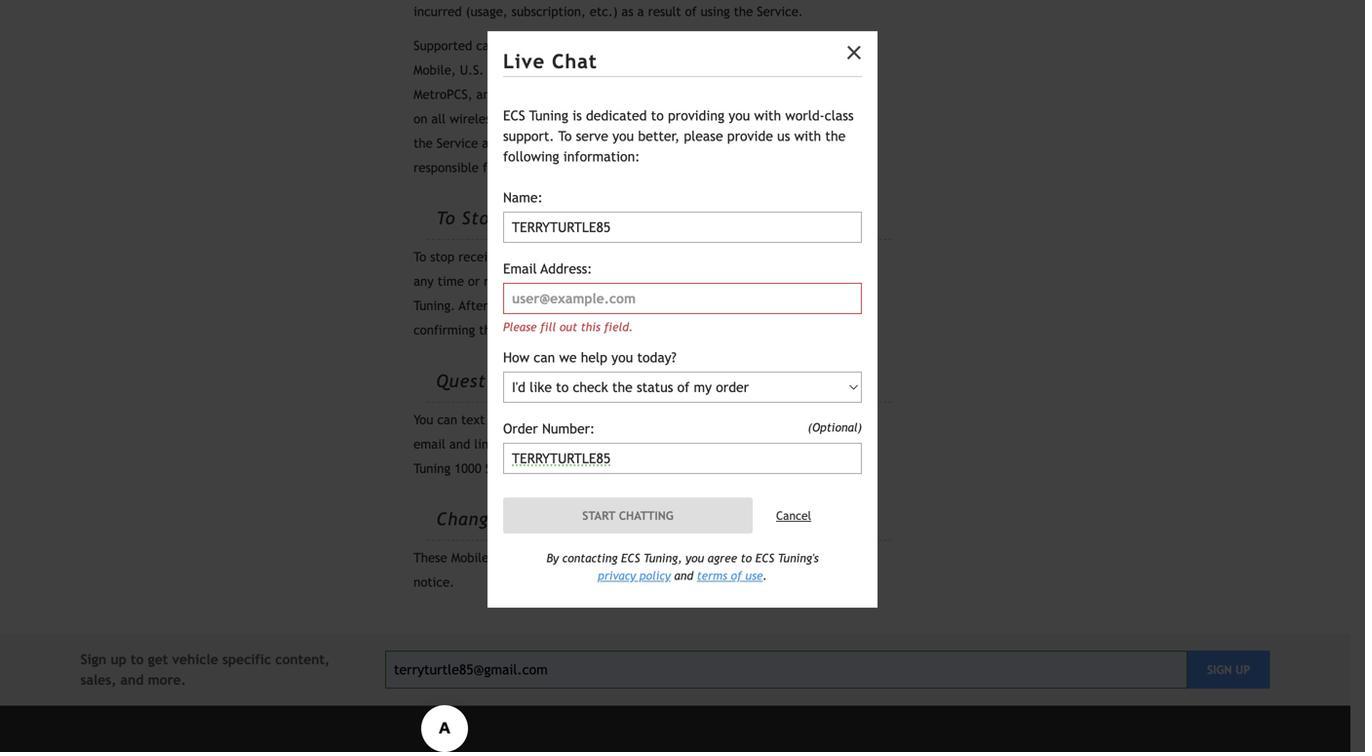 Task type: vqa. For each thing, say whether or not it's contained in the screenshot.
left The And
no



Task type: describe. For each thing, give the bounding box(es) containing it.
one
[[723, 298, 744, 313]]

changes
[[437, 509, 507, 529]]

you up one
[[713, 274, 734, 289]]

agree
[[708, 551, 738, 565]]

policy
[[640, 569, 671, 582]]

start
[[583, 509, 616, 522]]

0 vertical spatial messages
[[543, 249, 596, 265]]

the up have
[[729, 249, 748, 265]]

to left our
[[499, 436, 511, 452]]

2 horizontal spatial are
[[827, 136, 846, 151]]

responsible
[[414, 160, 479, 175]]

help inside live chat document
[[581, 350, 608, 365]]

please
[[684, 128, 724, 144]]

today?
[[638, 350, 677, 365]]

reply
[[484, 274, 513, 289]]

live chat dialog
[[0, 0, 1366, 752]]

out
[[560, 320, 578, 334]]

2 horizontal spatial or
[[723, 160, 734, 175]]

contacting
[[563, 551, 618, 565]]

verizon
[[648, 38, 690, 53]]

wireless,
[[694, 38, 746, 53]]

&
[[564, 38, 573, 53]]

supported
[[414, 38, 473, 53]]

or inside to stop receiving text messages from ecs tuning, text the word stop to 26979 any time or reply stop                   to any of the text messages you have received from ecs tuning. after texting stop to 26979,                   you will receive one additional message confirming that your request has been processed.
[[468, 274, 480, 289]]

receiving
[[459, 249, 511, 265]]

in
[[776, 160, 787, 175]]

for inside supported carriers are at & t, t-mobile, verizon wireless, sprint, boost, virgin mobile,                   u.s. cellular, cricket, alltel, cincinnati bell, cellcom, c-spire, ntelos, metropcs, and other                   smaller regional carriers. the service may not be available on all wireless carriers. ecs tuning                   may add or remove any wireless carrier from the service at any time without notice. ecs tuning and                   mobile carriers are not responsible for any undue delays, failure of delivery, or errors in messages.
[[483, 160, 500, 175]]

26979.
[[657, 412, 696, 427]]

notice. inside these mobile terms and conditions are subject to change at any time without notice.
[[414, 575, 455, 590]]

order number:
[[503, 421, 595, 437]]

email
[[414, 436, 446, 452]]

delays,
[[567, 160, 608, 175]]

1 horizontal spatial not
[[850, 136, 869, 151]]

address:
[[541, 261, 593, 277]]

sprint,
[[750, 38, 789, 53]]

other
[[502, 87, 533, 102]]

and inside the you can text help for help at any time to 26979. this will provide you with an email and link                   to our customer service page. you can also contact us at ecs tuning 1000 seville rd wadsworth, oh.
[[450, 436, 471, 452]]

help inside the you can text help for help at any time to 26979. this will provide you with an email and link                   to our customer service page. you can also contact us at ecs tuning 1000 seville rd wadsworth, oh.
[[542, 412, 567, 427]]

metropcs,
[[414, 87, 473, 102]]

1 horizontal spatial carriers
[[779, 136, 823, 151]]

text down to stop the service
[[515, 249, 539, 265]]

0 vertical spatial mobile,
[[601, 38, 644, 53]]

email address:
[[503, 261, 593, 277]]

of inside supported carriers are at & t, t-mobile, verizon wireless, sprint, boost, virgin mobile,                   u.s. cellular, cricket, alltel, cincinnati bell, cellcom, c-spire, ntelos, metropcs, and other                   smaller regional carriers. the service may not be available on all wireless carriers. ecs tuning                   may add or remove any wireless carrier from the service at any time without notice. ecs tuning and                   mobile carriers are not responsible for any undue delays, failure of delivery, or errors in messages.
[[654, 160, 665, 175]]

on
[[414, 111, 428, 126]]

1 vertical spatial messages
[[656, 274, 709, 289]]

you down dedicated
[[613, 128, 634, 144]]

privacy policy link
[[598, 569, 671, 582]]

help
[[489, 412, 518, 427]]

cincinnati
[[629, 63, 687, 78]]

0 horizontal spatial the
[[507, 208, 539, 228]]

any up the "26979,"
[[566, 274, 586, 289]]

class
[[825, 108, 854, 123]]

1 vertical spatial may
[[618, 111, 642, 126]]

request
[[536, 323, 580, 338]]

from inside supported carriers are at & t, t-mobile, verizon wireless, sprint, boost, virgin mobile,                   u.s. cellular, cricket, alltel, cincinnati bell, cellcom, c-spire, ntelos, metropcs, and other                   smaller regional carriers. the service may not be available on all wireless carriers. ecs tuning                   may add or remove any wireless carrier from the service at any time without notice. ecs tuning and                   mobile carriers are not responsible for any undue delays, failure of delivery, or errors in messages.
[[851, 111, 878, 126]]

can for please fill out this field.
[[534, 350, 555, 365]]

you down been on the top left of the page
[[612, 350, 633, 365]]

for inside the you can text help for help at any time to 26979. this will provide you with an email and link                   to our customer service page. you can also contact us at ecs tuning 1000 seville rd wadsworth, oh.
[[522, 412, 538, 427]]

time inside supported carriers are at & t, t-mobile, verizon wireless, sprint, boost, virgin mobile,                   u.s. cellular, cricket, alltel, cincinnati bell, cellcom, c-spire, ntelos, metropcs, and other                   smaller regional carriers. the service may not be available on all wireless carriers. ecs tuning                   may add or remove any wireless carrier from the service at any time without notice. ecs tuning and                   mobile carriers are not responsible for any undue delays, failure of delivery, or errors in messages.
[[522, 136, 549, 151]]

all
[[432, 111, 446, 126]]

tuning's
[[778, 551, 819, 565]]

sales,
[[80, 672, 116, 688]]

regional
[[583, 87, 629, 102]]

text down your name text box
[[702, 249, 725, 265]]

live chat
[[503, 50, 598, 73]]

to inside the ecs tuning is dedicated to providing you with world-class support. to serve you better, please provide us with the following information:
[[651, 108, 664, 123]]

seville
[[486, 461, 523, 476]]

an
[[852, 412, 866, 427]]

spire,
[[789, 63, 822, 78]]

1000
[[455, 461, 482, 476]]

mobile
[[451, 550, 489, 565]]

to up page.
[[641, 412, 653, 427]]

0 vertical spatial or
[[671, 111, 683, 126]]

to left 26979
[[817, 249, 829, 265]]

and inside sign up to get vehicle specific content, sales, and more.
[[121, 672, 144, 688]]

any up name:
[[503, 160, 524, 175]]

information:
[[564, 149, 640, 164]]

tuning.
[[414, 298, 456, 313]]

terms of use link
[[697, 569, 763, 582]]

that
[[479, 323, 503, 338]]

to stop receiving text messages from ecs tuning, text the word stop to 26979 any time or reply stop                   to any of the text messages you have received from ecs tuning. after texting stop to 26979,                   you will receive one additional message confirming that your request has been processed.
[[414, 249, 874, 338]]

1 horizontal spatial you
[[676, 436, 695, 452]]

sign up
[[1208, 663, 1251, 676]]

you can text help for help at any time to 26979. this will provide you with an email and link                   to our customer service page. you can also contact us at ecs tuning 1000 seville rd wadsworth, oh.
[[414, 412, 866, 476]]

texting
[[492, 298, 533, 313]]

the inside supported carriers are at & t, t-mobile, verizon wireless, sprint, boost, virgin mobile,                   u.s. cellular, cricket, alltel, cincinnati bell, cellcom, c-spire, ntelos, metropcs, and other                   smaller regional carriers. the service may not be available on all wireless carriers. ecs tuning                   may add or remove any wireless carrier from the service at any time without notice. ecs tuning and                   mobile carriers are not responsible for any undue delays, failure of delivery, or errors in messages.
[[414, 136, 433, 151]]

been
[[607, 323, 635, 338]]

text up field.
[[628, 274, 652, 289]]

message
[[810, 298, 858, 313]]

our
[[515, 436, 534, 452]]

t-
[[590, 38, 601, 53]]

you inside the you can text help for help at any time to 26979. this will provide you with an email and link                   to our customer service page. you can also contact us at ecs tuning 1000 seville rd wadsworth, oh.
[[799, 412, 819, 427]]

2 horizontal spatial service
[[711, 87, 753, 102]]

please fill out this field.
[[503, 320, 634, 334]]

terms
[[697, 569, 728, 582]]

terms for mobile
[[493, 550, 527, 565]]

1 horizontal spatial service
[[545, 208, 608, 228]]

Email email field
[[385, 651, 1188, 689]]

ecs down 26979
[[853, 274, 874, 289]]

2 wireless from the left
[[758, 111, 804, 126]]

processed.
[[639, 323, 701, 338]]

live chat document
[[488, 31, 878, 608]]

ecs down smaller
[[553, 111, 574, 126]]

the inside supported carriers are at & t, t-mobile, verizon wireless, sprint, boost, virgin mobile,                   u.s. cellular, cricket, alltel, cincinnati bell, cellcom, c-spire, ntelos, metropcs, and other                   smaller regional carriers. the service may not be available on all wireless carriers. ecs tuning                   may add or remove any wireless carrier from the service at any time without notice. ecs tuning and                   mobile carriers are not responsible for any undue delays, failure of delivery, or errors in messages.
[[686, 87, 707, 102]]

supported carriers are at & t, t-mobile, verizon wireless, sprint, boost, virgin mobile,                   u.s. cellular, cricket, alltel, cincinnati bell, cellcom, c-spire, ntelos, metropcs, and other                   smaller regional carriers. the service may not be available on all wireless carriers. ecs tuning                   may add or remove any wireless carrier from the service at any time without notice. ecs tuning and                   mobile carriers are not responsible for any undue delays, failure of delivery, or errors in messages.
[[414, 38, 878, 175]]

confirming
[[414, 323, 475, 338]]

time inside these mobile terms and conditions are subject to change at any time without notice.
[[789, 550, 816, 565]]

sign up to get vehicle specific content, sales, and more.
[[80, 652, 330, 688]]

virgin
[[833, 38, 866, 53]]

to inside sign up to get vehicle specific content, sales, and more.
[[131, 652, 144, 667]]

contact
[[750, 436, 794, 452]]

to inside the ecs tuning is dedicated to providing you with world-class support. to serve you better, please provide us with the following information:
[[559, 128, 572, 144]]

to for receiving
[[414, 249, 427, 265]]

text inside the you can text help for help at any time to 26979. this will provide you with an email and link                   to our customer service page. you can also contact us at ecs tuning 1000 seville rd wadsworth, oh.
[[462, 412, 485, 427]]

1 wireless from the left
[[450, 111, 496, 126]]

0 vertical spatial are
[[524, 38, 543, 53]]

by contacting ecs tuning, you agree to ecs tuning's privacy policy and terms of use .
[[547, 551, 819, 582]]

ecs down add
[[646, 136, 666, 151]]

tuning, inside by contacting ecs tuning, you agree to ecs tuning's privacy policy and terms of use .
[[644, 551, 682, 565]]

you up field.
[[628, 298, 648, 313]]

up for sign up to get vehicle specific content, sales, and more.
[[111, 652, 127, 667]]

serve
[[576, 128, 609, 144]]

to right email
[[550, 274, 562, 289]]

any inside the you can text help for help at any time to 26979. this will provide you with an email and link                   to our customer service page. you can also contact us at ecs tuning 1000 seville rd wadsworth, oh.
[[587, 412, 607, 427]]

you inside by contacting ecs tuning, you agree to ecs tuning's privacy policy and terms of use .
[[686, 551, 705, 565]]

page.
[[640, 436, 672, 452]]

any inside these mobile terms and conditions are subject to change at any time without notice.
[[765, 550, 785, 565]]

2 vertical spatial stop
[[537, 298, 566, 313]]

number:
[[542, 421, 595, 437]]

subject
[[642, 550, 685, 565]]

also
[[723, 436, 746, 452]]

start chatting button
[[503, 498, 753, 534]]

following
[[503, 149, 560, 164]]

2 horizontal spatial can
[[699, 436, 720, 452]]

change
[[705, 550, 745, 565]]

by
[[547, 551, 559, 565]]

the inside the ecs tuning is dedicated to providing you with world-class support. to serve you better, please provide us with the following information:
[[826, 128, 846, 144]]

tuning up delivery,
[[670, 136, 707, 151]]

privacy
[[598, 569, 636, 582]]

your
[[507, 323, 532, 338]]

at inside these mobile terms and conditions are subject to change at any time without notice.
[[749, 550, 761, 565]]

to inside these mobile terms and conditions are subject to change at any time without notice.
[[689, 550, 701, 565]]

messages.
[[791, 160, 849, 175]]

0 horizontal spatial with
[[755, 108, 782, 123]]

better,
[[638, 128, 680, 144]]

these mobile terms and conditions are subject to change at any time without notice.
[[414, 550, 864, 590]]

1 horizontal spatial carriers.
[[633, 87, 682, 102]]

will inside the you can text help for help at any time to 26979. this will provide you with an email and link                   to our customer service page. you can also contact us at ecs tuning 1000 seville rd wadsworth, oh.
[[727, 412, 748, 427]]

with inside the you can text help for help at any time to 26979. this will provide you with an email and link                   to our customer service page. you can also contact us at ecs tuning 1000 seville rd wadsworth, oh.
[[823, 412, 848, 427]]

any up mobile
[[734, 111, 754, 126]]



Task type: locate. For each thing, give the bounding box(es) containing it.
you up mobile
[[729, 108, 751, 123]]

tuning inside the you can text help for help at any time to 26979. this will provide you with an email and link                   to our customer service page. you can also contact us at ecs tuning 1000 seville rd wadsworth, oh.
[[414, 461, 451, 476]]

can for questions
[[437, 412, 458, 427]]

cancel link
[[777, 507, 812, 524]]

tuning up serve
[[577, 111, 614, 126]]

without inside these mobile terms and conditions are subject to change at any time without notice.
[[819, 550, 864, 565]]

26979
[[833, 249, 867, 265]]

oh.
[[618, 461, 639, 476]]

of up the "26979,"
[[590, 274, 601, 289]]

to up 'use'
[[741, 551, 752, 565]]

this
[[581, 320, 601, 334]]

0 vertical spatial tuning,
[[656, 249, 698, 265]]

from right address:
[[600, 249, 628, 265]]

provide
[[728, 128, 774, 144], [751, 412, 795, 427]]

u.s.
[[460, 63, 484, 78]]

0 horizontal spatial carriers.
[[500, 111, 549, 126]]

0 horizontal spatial you
[[414, 412, 434, 427]]

failure
[[612, 160, 650, 175]]

tuning inside the ecs tuning is dedicated to providing you with world-class support. to serve you better, please provide us with the following information:
[[529, 108, 569, 123]]

are inside these mobile terms and conditions are subject to change at any time without notice.
[[620, 550, 638, 565]]

to inside to stop receiving text messages from ecs tuning, text the word stop to 26979 any time or reply stop                   to any of the text messages you have received from ecs tuning. after texting stop to 26979,                   you will receive one additional message confirming that your request has been processed.
[[414, 249, 427, 265]]

terms
[[538, 509, 589, 529], [493, 550, 527, 565]]

tuning,
[[656, 249, 698, 265], [644, 551, 682, 565]]

may left add
[[618, 111, 642, 126]]

will inside to stop receiving text messages from ecs tuning, text the word stop to 26979 any time or reply stop                   to any of the text messages you have received from ecs tuning. after texting stop to 26979,                   you will receive one additional message confirming that your request has been processed.
[[652, 298, 673, 313]]

1 vertical spatial with
[[795, 128, 822, 144]]

sign inside button
[[1208, 663, 1233, 676]]

and inside these mobile terms and conditions are subject to change at any time without notice.
[[530, 550, 551, 565]]

will up also
[[727, 412, 748, 427]]

wireless right all
[[450, 111, 496, 126]]

up for sign up
[[1236, 663, 1251, 676]]

0 horizontal spatial for
[[483, 160, 500, 175]]

1 vertical spatial stop
[[517, 274, 546, 289]]

to up the terms
[[689, 550, 701, 565]]

of
[[654, 160, 665, 175], [590, 274, 601, 289], [731, 569, 742, 582]]

0 horizontal spatial mobile,
[[414, 63, 456, 78]]

1 horizontal spatial mobile,
[[601, 38, 644, 53]]

2 vertical spatial can
[[699, 436, 720, 452]]

chat
[[552, 50, 598, 73]]

up inside button
[[1236, 663, 1251, 676]]

0 horizontal spatial from
[[600, 249, 628, 265]]

1 vertical spatial service
[[437, 136, 478, 151]]

any up service
[[587, 412, 607, 427]]

and left conditions
[[530, 550, 551, 565]]

field.
[[604, 320, 634, 334]]

0 horizontal spatial messages
[[543, 249, 596, 265]]

1 horizontal spatial notice.
[[601, 136, 642, 151]]

time up undue
[[522, 136, 549, 151]]

1 vertical spatial mobile,
[[414, 63, 456, 78]]

2 vertical spatial with
[[823, 412, 848, 427]]

none text field inside live chat document
[[503, 443, 862, 474]]

0 vertical spatial for
[[483, 160, 500, 175]]

and down the u.s.
[[477, 87, 498, 102]]

cellular,
[[488, 63, 536, 78]]

help
[[581, 350, 608, 365], [542, 412, 567, 427]]

1 horizontal spatial for
[[522, 412, 538, 427]]

mobile
[[736, 136, 775, 151]]

2 horizontal spatial of
[[731, 569, 742, 582]]

tuning down email
[[414, 461, 451, 476]]

with
[[755, 108, 782, 123], [795, 128, 822, 144], [823, 412, 848, 427]]

0 vertical spatial provide
[[728, 128, 774, 144]]

service up address:
[[545, 208, 608, 228]]

wireless
[[450, 111, 496, 126], [758, 111, 804, 126]]

can down this
[[699, 436, 720, 452]]

without up delays,
[[552, 136, 597, 151]]

from down available at the top right
[[851, 111, 878, 126]]

at up customer
[[571, 412, 583, 427]]

ntelos,
[[826, 63, 867, 78]]

user@example.com email field
[[503, 283, 862, 314]]

or left the errors
[[723, 160, 734, 175]]

0 horizontal spatial not
[[784, 87, 803, 102]]

you up email
[[414, 412, 434, 427]]

time down stop
[[438, 274, 464, 289]]

us right contact
[[798, 436, 810, 452]]

1 vertical spatial terms
[[493, 550, 527, 565]]

1 horizontal spatial can
[[534, 350, 555, 365]]

the up the "26979,"
[[605, 274, 624, 289]]

1 vertical spatial are
[[827, 136, 846, 151]]

are left at
[[524, 38, 543, 53]]

0 vertical spatial without
[[552, 136, 597, 151]]

mobile, up alltel,
[[601, 38, 644, 53]]

this
[[700, 412, 723, 427]]

0 vertical spatial service
[[711, 87, 753, 102]]

notice. down these
[[414, 575, 455, 590]]

at left the support.
[[482, 136, 494, 151]]

notice.
[[601, 136, 642, 151], [414, 575, 455, 590]]

carriers. down cincinnati
[[633, 87, 682, 102]]

content,
[[275, 652, 330, 667]]

to
[[651, 108, 664, 123], [817, 249, 829, 265], [550, 274, 562, 289], [569, 298, 581, 313], [641, 412, 653, 427], [499, 436, 511, 452], [513, 509, 532, 529], [689, 550, 701, 565], [741, 551, 752, 565], [131, 652, 144, 667]]

and right 'sales,'
[[121, 672, 144, 688]]

terms down changes to terms at the left of page
[[493, 550, 527, 565]]

changes to terms
[[437, 509, 589, 529]]

after
[[459, 298, 488, 313]]

provide inside the you can text help for help at any time to 26979. this will provide you with an email and link                   to our customer service page. you can also contact us at ecs tuning 1000 seville rd wadsworth, oh.
[[751, 412, 795, 427]]

carrier
[[808, 111, 847, 126]]

with left an
[[823, 412, 848, 427]]

0 vertical spatial carriers
[[476, 38, 521, 53]]

help up customer
[[542, 412, 567, 427]]

can up email
[[437, 412, 458, 427]]

any down other
[[498, 136, 518, 151]]

provide inside the ecs tuning is dedicated to providing you with world-class support. to serve you better, please provide us with the following information:
[[728, 128, 774, 144]]

0 horizontal spatial terms
[[493, 550, 527, 565]]

not down class at the right of the page
[[850, 136, 869, 151]]

1 horizontal spatial or
[[671, 111, 683, 126]]

0 vertical spatial you
[[414, 412, 434, 427]]

0 horizontal spatial carriers
[[476, 38, 521, 53]]

service
[[595, 436, 636, 452]]

stop
[[430, 249, 455, 265]]

0 horizontal spatial help
[[542, 412, 567, 427]]

0 vertical spatial from
[[851, 111, 878, 126]]

will up processed.
[[652, 298, 673, 313]]

messages right email
[[543, 249, 596, 265]]

0 horizontal spatial are
[[524, 38, 543, 53]]

1 horizontal spatial the
[[686, 87, 707, 102]]

0 vertical spatial to
[[559, 128, 572, 144]]

1 horizontal spatial will
[[727, 412, 748, 427]]

0 horizontal spatial notice.
[[414, 575, 455, 590]]

(optional)
[[808, 421, 862, 434]]

0 horizontal spatial service
[[437, 136, 478, 151]]

1 vertical spatial carriers
[[779, 136, 823, 151]]

0 vertical spatial carriers.
[[633, 87, 682, 102]]

us
[[778, 128, 791, 144], [798, 436, 810, 452]]

messages up 'receive'
[[656, 274, 709, 289]]

1 vertical spatial you
[[676, 436, 695, 452]]

tuning, up policy
[[644, 551, 682, 565]]

dedicated
[[586, 108, 647, 123]]

how can we help you today?
[[503, 350, 677, 365]]

0 horizontal spatial will
[[652, 298, 673, 313]]

of inside to stop receiving text messages from ecs tuning, text the word stop to 26979 any time or reply stop                   to any of the text messages you have received from ecs tuning. after texting stop to 26979,                   you will receive one additional message confirming that your request has been processed.
[[590, 274, 601, 289]]

can left "we"
[[534, 350, 555, 365]]

1 vertical spatial provide
[[751, 412, 795, 427]]

you
[[414, 412, 434, 427], [676, 436, 695, 452]]

without right tuning's at the right bottom
[[819, 550, 864, 565]]

wireless up mobile
[[758, 111, 804, 126]]

0 horizontal spatial wireless
[[450, 111, 496, 126]]

smaller
[[536, 87, 579, 102]]

and down subject
[[675, 569, 694, 582]]

you up the terms
[[686, 551, 705, 565]]

received
[[768, 274, 818, 289]]

notice. inside supported carriers are at & t, t-mobile, verizon wireless, sprint, boost, virgin mobile,                   u.s. cellular, cricket, alltel, cincinnati bell, cellcom, c-spire, ntelos, metropcs, and other                   smaller regional carriers. the service may not be available on all wireless carriers. ecs tuning                   may add or remove any wireless carrier from the service at any time without notice. ecs tuning and                   mobile carriers are not responsible for any undue delays, failure of delivery, or errors in messages.
[[601, 136, 642, 151]]

0 horizontal spatial up
[[111, 652, 127, 667]]

specific
[[222, 652, 271, 667]]

ecs down other
[[503, 108, 525, 123]]

1 horizontal spatial wireless
[[758, 111, 804, 126]]

cancel
[[777, 509, 812, 522]]

ecs inside the you can text help for help at any time to 26979. this will provide you with an email and link                   to our customer service page. you can also contact us at ecs tuning 1000 seville rd wadsworth, oh.
[[829, 436, 850, 452]]

and inside by contacting ecs tuning, you agree to ecs tuning's privacy policy and terms of use .
[[675, 569, 694, 582]]

terms inside these mobile terms and conditions are subject to change at any time without notice.
[[493, 550, 527, 565]]

receive
[[676, 298, 719, 313]]

undue
[[527, 160, 563, 175]]

wadsworth,
[[546, 461, 614, 476]]

1 horizontal spatial from
[[822, 274, 849, 289]]

add
[[646, 111, 667, 126]]

0 vertical spatial of
[[654, 160, 665, 175]]

1 vertical spatial or
[[723, 160, 734, 175]]

0 vertical spatial not
[[784, 87, 803, 102]]

0 vertical spatial may
[[757, 87, 780, 102]]

to right changes
[[513, 509, 532, 529]]

ecs down your name text box
[[631, 249, 652, 265]]

2 vertical spatial or
[[468, 274, 480, 289]]

may down c-
[[757, 87, 780, 102]]

terms up by
[[538, 509, 589, 529]]

2 vertical spatial are
[[620, 550, 638, 565]]

us inside the ecs tuning is dedicated to providing you with world-class support. to serve you better, please provide us with the following information:
[[778, 128, 791, 144]]

help right "we"
[[581, 350, 608, 365]]

1 horizontal spatial without
[[819, 550, 864, 565]]

up inside sign up to get vehicle specific content, sales, and more.
[[111, 652, 127, 667]]

any
[[734, 111, 754, 126], [498, 136, 518, 151], [503, 160, 524, 175], [414, 274, 434, 289], [566, 274, 586, 289], [587, 412, 607, 427], [765, 550, 785, 565]]

can inside live chat document
[[534, 350, 555, 365]]

carriers down world-
[[779, 136, 823, 151]]

for left following on the left top of page
[[483, 160, 500, 175]]

of inside by contacting ecs tuning, you agree to ecs tuning's privacy policy and terms of use .
[[731, 569, 742, 582]]

support.
[[503, 128, 555, 144]]

sign up button
[[1188, 651, 1271, 689]]

1 vertical spatial us
[[798, 436, 810, 452]]

are up 'privacy policy' link
[[620, 550, 638, 565]]

1 horizontal spatial to
[[437, 208, 456, 228]]

the up providing
[[686, 87, 707, 102]]

to inside by contacting ecs tuning, you agree to ecs tuning's privacy policy and terms of use .
[[741, 551, 752, 565]]

are down carrier
[[827, 136, 846, 151]]

can
[[534, 350, 555, 365], [437, 412, 458, 427], [699, 436, 720, 452]]

to up better,
[[651, 108, 664, 123]]

text up link on the left bottom of page
[[462, 412, 485, 427]]

you left an
[[799, 412, 819, 427]]

mobile,
[[601, 38, 644, 53], [414, 63, 456, 78]]

1 horizontal spatial messages
[[656, 274, 709, 289]]

1 vertical spatial of
[[590, 274, 601, 289]]

terms for to
[[538, 509, 589, 529]]

and left link on the left bottom of page
[[450, 436, 471, 452]]

from up message
[[822, 274, 849, 289]]

time inside to stop receiving text messages from ecs tuning, text the word stop to 26979 any time or reply stop                   to any of the text messages you have received from ecs tuning. after texting stop to 26979,                   you will receive one additional message confirming that your request has been processed.
[[438, 274, 464, 289]]

1 horizontal spatial may
[[757, 87, 780, 102]]

time up service
[[611, 412, 638, 427]]

1 vertical spatial will
[[727, 412, 748, 427]]

bell,
[[691, 63, 717, 78]]

and down remove
[[711, 136, 732, 151]]

2 vertical spatial service
[[545, 208, 608, 228]]

word
[[752, 249, 781, 265]]

0 horizontal spatial can
[[437, 412, 458, 427]]

0 vertical spatial with
[[755, 108, 782, 123]]

sign for sign up to get vehicle specific content, sales, and more.
[[80, 652, 106, 667]]

1 vertical spatial not
[[850, 136, 869, 151]]

of left 'use'
[[731, 569, 742, 582]]

rd
[[527, 461, 542, 476]]

order
[[503, 421, 538, 437]]

1 horizontal spatial are
[[620, 550, 638, 565]]

any up the .
[[765, 550, 785, 565]]

ecs inside the ecs tuning is dedicated to providing you with world-class support. to serve you better, please provide us with the following information:
[[503, 108, 525, 123]]

1 vertical spatial the
[[507, 208, 539, 228]]

not
[[784, 87, 803, 102], [850, 136, 869, 151]]

not left be
[[784, 87, 803, 102]]

start chatting
[[583, 509, 674, 522]]

sign inside sign up to get vehicle specific content, sales, and more.
[[80, 652, 106, 667]]

stop up texting
[[517, 274, 546, 289]]

to for the
[[437, 208, 456, 228]]

us inside the you can text help for help at any time to 26979. this will provide you with an email and link                   to our customer service page. you can also contact us at ecs tuning 1000 seville rd wadsworth, oh.
[[798, 436, 810, 452]]

how
[[503, 350, 530, 365]]

1 vertical spatial carriers.
[[500, 111, 549, 126]]

0 vertical spatial stop
[[785, 249, 813, 265]]

1 vertical spatial tuning,
[[644, 551, 682, 565]]

at inside supported carriers are at & t, t-mobile, verizon wireless, sprint, boost, virgin mobile,                   u.s. cellular, cricket, alltel, cincinnati bell, cellcom, c-spire, ntelos, metropcs, and other                   smaller regional carriers. the service may not be available on all wireless carriers. ecs tuning                   may add or remove any wireless carrier from the service at any time without notice. ecs tuning and                   mobile carriers are not responsible for any undue delays, failure of delivery, or errors in messages.
[[482, 136, 494, 151]]

0 horizontal spatial to
[[414, 249, 427, 265]]

0 horizontal spatial us
[[778, 128, 791, 144]]

us down world-
[[778, 128, 791, 144]]

service
[[711, 87, 753, 102], [437, 136, 478, 151], [545, 208, 608, 228]]

2 vertical spatial of
[[731, 569, 742, 582]]

at down (optional)
[[814, 436, 826, 452]]

1 horizontal spatial up
[[1236, 663, 1251, 676]]

at
[[547, 38, 560, 53]]

2 horizontal spatial from
[[851, 111, 878, 126]]

1 vertical spatial to
[[437, 208, 456, 228]]

to up 'out'
[[569, 298, 581, 313]]

time down the "cancel" link
[[789, 550, 816, 565]]

0 horizontal spatial may
[[618, 111, 642, 126]]

stop up fill
[[537, 298, 566, 313]]

you down 26979.
[[676, 436, 695, 452]]

any up tuning. on the top
[[414, 274, 434, 289]]

Your Name text field
[[503, 212, 862, 243]]

ecs up the .
[[756, 551, 775, 565]]

these
[[414, 550, 448, 565]]

tuning, inside to stop receiving text messages from ecs tuning, text the word stop to 26979 any time or reply stop                   to any of the text messages you have received from ecs tuning. after texting stop to 26979,                   you will receive one additional message confirming that your request has been processed.
[[656, 249, 698, 265]]

mobile, down supported
[[414, 63, 456, 78]]

1 horizontal spatial sign
[[1208, 663, 1233, 676]]

to
[[559, 128, 572, 144], [437, 208, 456, 228], [414, 249, 427, 265]]

None text field
[[503, 443, 862, 474]]

provide up contact
[[751, 412, 795, 427]]

service up responsible
[[437, 136, 478, 151]]

sign for sign up
[[1208, 663, 1233, 676]]

to left get
[[131, 652, 144, 667]]

additional
[[748, 298, 806, 313]]

without inside supported carriers are at & t, t-mobile, verizon wireless, sprint, boost, virgin mobile,                   u.s. cellular, cricket, alltel, cincinnati bell, cellcom, c-spire, ntelos, metropcs, and other                   smaller regional carriers. the service may not be available on all wireless carriers. ecs tuning                   may add or remove any wireless carrier from the service at any time without notice. ecs tuning and                   mobile carriers are not responsible for any undue delays, failure of delivery, or errors in messages.
[[552, 136, 597, 151]]

world-
[[786, 108, 825, 123]]

notice. up failure
[[601, 136, 642, 151]]

has
[[584, 323, 603, 338]]

1 vertical spatial can
[[437, 412, 458, 427]]

0 vertical spatial help
[[581, 350, 608, 365]]

the down carrier
[[826, 128, 846, 144]]

1 horizontal spatial with
[[795, 128, 822, 144]]

or right add
[[671, 111, 683, 126]]

0 vertical spatial terms
[[538, 509, 589, 529]]

the down name:
[[507, 208, 539, 228]]

0 vertical spatial will
[[652, 298, 673, 313]]

for up our
[[522, 412, 538, 427]]

time inside the you can text help for help at any time to 26979. this will provide you with an email and link                   to our customer service page. you can also contact us at ecs tuning 1000 seville rd wadsworth, oh.
[[611, 412, 638, 427]]

time
[[522, 136, 549, 151], [438, 274, 464, 289], [611, 412, 638, 427], [789, 550, 816, 565]]

email
[[503, 261, 537, 277]]

cellcom,
[[721, 63, 772, 78]]

boost,
[[793, 38, 829, 53]]

1 vertical spatial notice.
[[414, 575, 455, 590]]

1 vertical spatial help
[[542, 412, 567, 427]]

ecs up 'privacy policy' link
[[621, 551, 640, 565]]

we
[[559, 350, 577, 365]]

0 vertical spatial us
[[778, 128, 791, 144]]

1 vertical spatial from
[[600, 249, 628, 265]]

at up 'use'
[[749, 550, 761, 565]]

cricket,
[[540, 63, 586, 78]]

0 horizontal spatial of
[[590, 274, 601, 289]]

1 horizontal spatial of
[[654, 160, 665, 175]]

live
[[503, 50, 545, 73]]

stop up received
[[785, 249, 813, 265]]



